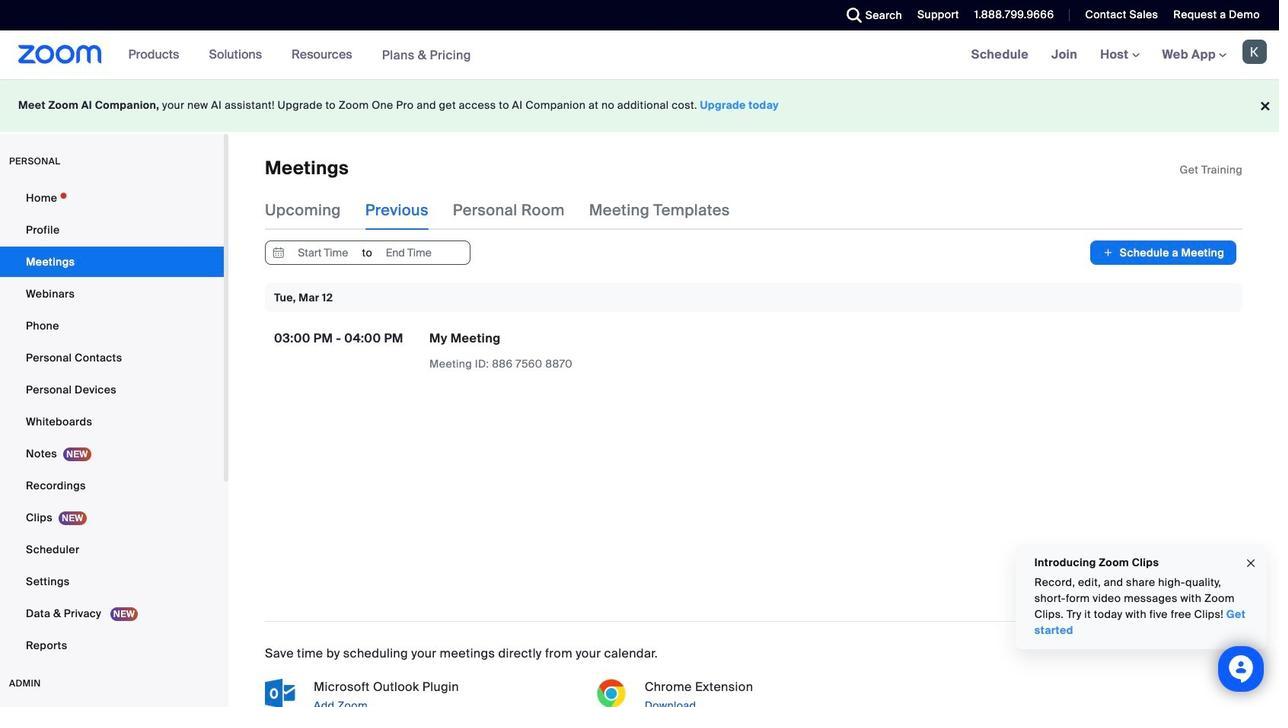 Task type: describe. For each thing, give the bounding box(es) containing it.
my meeting element
[[430, 331, 501, 347]]

add image
[[1103, 246, 1114, 261]]

profile picture image
[[1243, 40, 1267, 64]]

report image
[[899, 336, 911, 348]]

close image
[[1245, 555, 1257, 572]]

Date Range Picker End field
[[374, 242, 444, 265]]

tabs of meeting tab list
[[265, 191, 755, 230]]

product information navigation
[[117, 30, 483, 80]]



Task type: locate. For each thing, give the bounding box(es) containing it.
date image
[[270, 242, 288, 265]]

meetings navigation
[[960, 30, 1280, 80]]

banner
[[0, 30, 1280, 80]]

0 horizontal spatial application
[[430, 331, 696, 373]]

1 horizontal spatial application
[[1180, 162, 1243, 177]]

zoom logo image
[[18, 45, 102, 64]]

personal menu menu
[[0, 183, 224, 663]]

footer
[[0, 79, 1280, 132]]

0 vertical spatial application
[[1180, 162, 1243, 177]]

1 vertical spatial application
[[430, 331, 696, 373]]

Date Range Picker Start field
[[288, 242, 358, 265]]

application
[[1180, 162, 1243, 177], [430, 331, 696, 373]]



Task type: vqa. For each thing, say whether or not it's contained in the screenshot.
Distribute icon
no



